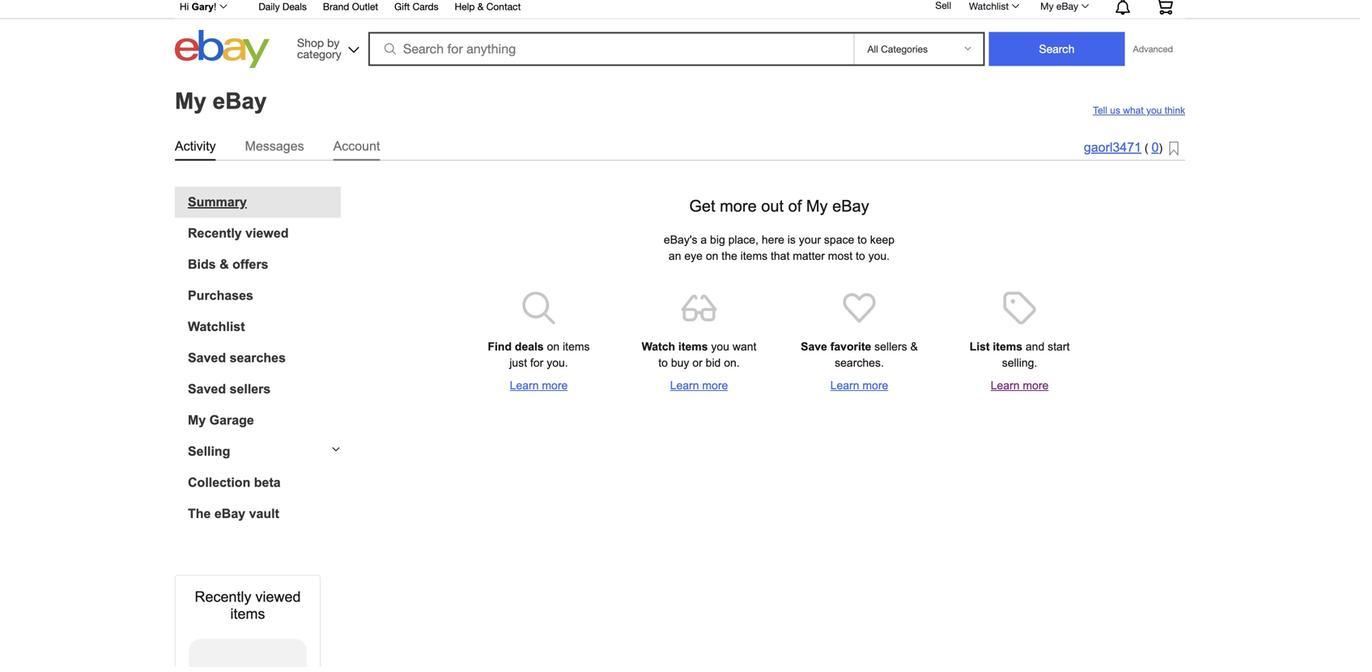 Task type: locate. For each thing, give the bounding box(es) containing it.
1 vertical spatial to
[[856, 250, 866, 262]]

contact
[[487, 1, 521, 12]]

watchlist for watchlist link to the bottom
[[188, 320, 245, 334]]

1 horizontal spatial you.
[[869, 250, 890, 262]]

summary
[[188, 195, 247, 209]]

brand
[[323, 1, 349, 12]]

outlet
[[352, 1, 378, 12]]

1 learn from the left
[[510, 379, 539, 392]]

& right help
[[478, 1, 484, 12]]

account navigation
[[171, 0, 1186, 19]]

learn more for searches.
[[831, 379, 889, 392]]

more down the 'bid'
[[702, 379, 728, 392]]

tell
[[1093, 105, 1108, 116]]

big
[[710, 234, 725, 246]]

daily deals link
[[259, 0, 307, 16]]

more down searches.
[[863, 379, 889, 392]]

learn
[[510, 379, 539, 392], [670, 379, 699, 392], [831, 379, 860, 392], [991, 379, 1020, 392]]

items inside on items just for you.
[[563, 341, 590, 353]]

1 learn more link from the left
[[478, 378, 600, 394]]

more up place,
[[720, 197, 757, 215]]

account link
[[333, 136, 380, 157]]

my ebay inside account navigation
[[1041, 0, 1079, 12]]

1 vertical spatial viewed
[[256, 589, 301, 605]]

learn more for to
[[670, 379, 728, 392]]

on inside ebay's a big place, here is your space to keep an eye on the items that matter most to you.
[[706, 250, 719, 262]]

recently for recently viewed
[[188, 226, 242, 241]]

learn more link down searches.
[[799, 378, 920, 394]]

get more out of my ebay
[[689, 197, 870, 215]]

1 vertical spatial you
[[711, 341, 730, 353]]

to down watch
[[659, 357, 668, 369]]

1 horizontal spatial my ebay
[[1041, 0, 1079, 12]]

1 learn more from the left
[[510, 379, 568, 392]]

learn more link down for
[[478, 378, 600, 394]]

you inside "you want to buy or bid on."
[[711, 341, 730, 353]]

0 horizontal spatial &
[[220, 257, 229, 272]]

2 vertical spatial &
[[911, 341, 918, 353]]

on items just for you.
[[510, 341, 590, 369]]

us
[[1111, 105, 1121, 116]]

an
[[669, 250, 682, 262]]

recently
[[188, 226, 242, 241], [195, 589, 251, 605]]

learn more link for just
[[478, 378, 600, 394]]

learn more for selling.
[[991, 379, 1049, 392]]

1 horizontal spatial watchlist
[[969, 0, 1009, 12]]

&
[[478, 1, 484, 12], [220, 257, 229, 272], [911, 341, 918, 353]]

learn down searches.
[[831, 379, 860, 392]]

shop by category banner
[[171, 0, 1186, 72]]

learn down selling.
[[991, 379, 1020, 392]]

selling.
[[1002, 357, 1038, 369]]

!
[[214, 1, 217, 12]]

help & contact
[[455, 1, 521, 12]]

place,
[[729, 234, 759, 246]]

bid
[[706, 357, 721, 369]]

recently viewed items
[[195, 589, 301, 622]]

0 horizontal spatial on
[[547, 341, 560, 353]]

recently inside recently viewed items
[[195, 589, 251, 605]]

save favorite
[[801, 341, 872, 353]]

more down for
[[542, 379, 568, 392]]

favorite
[[831, 341, 872, 353]]

learn more down selling.
[[991, 379, 1049, 392]]

1 horizontal spatial &
[[478, 1, 484, 12]]

gaorl3471
[[1084, 140, 1142, 155]]

beta
[[254, 475, 281, 490]]

learn for to
[[670, 379, 699, 392]]

category
[[297, 47, 342, 61]]

find deals
[[488, 341, 544, 353]]

& inside sellers & searches.
[[911, 341, 918, 353]]

more down selling.
[[1023, 379, 1049, 392]]

vault
[[249, 507, 279, 521]]

watchlist for rightmost watchlist link
[[969, 0, 1009, 12]]

the ebay vault
[[188, 507, 279, 521]]

0 vertical spatial watchlist link
[[960, 0, 1027, 16]]

watchlist left my ebay link
[[969, 0, 1009, 12]]

keep
[[870, 234, 895, 246]]

0 horizontal spatial you
[[711, 341, 730, 353]]

1 vertical spatial my ebay
[[175, 88, 267, 114]]

0 vertical spatial &
[[478, 1, 484, 12]]

items for on items just for you.
[[563, 341, 590, 353]]

1 horizontal spatial on
[[706, 250, 719, 262]]

& inside bids & offers link
[[220, 257, 229, 272]]

on right 'deals'
[[547, 341, 560, 353]]

learn for searches.
[[831, 379, 860, 392]]

& right "bids"
[[220, 257, 229, 272]]

activity link
[[175, 136, 216, 157]]

watchlist link
[[960, 0, 1027, 16], [188, 320, 341, 334]]

None submit
[[989, 32, 1125, 66]]

you. right for
[[547, 357, 568, 369]]

items inside recently viewed items
[[230, 606, 265, 622]]

2 learn from the left
[[670, 379, 699, 392]]

0 vertical spatial you
[[1147, 105, 1162, 116]]

save
[[801, 341, 828, 353]]

purchases link
[[188, 288, 341, 303]]

1 vertical spatial watchlist
[[188, 320, 245, 334]]

on inside on items just for you.
[[547, 341, 560, 353]]

shop by category button
[[290, 30, 363, 65]]

learn more link down or
[[639, 378, 760, 394]]

& right favorite
[[911, 341, 918, 353]]

learn down just
[[510, 379, 539, 392]]

4 learn more from the left
[[991, 379, 1049, 392]]

make this page your my ebay homepage image
[[1169, 141, 1179, 157]]

1 horizontal spatial you
[[1147, 105, 1162, 116]]

sellers
[[875, 341, 908, 353], [230, 382, 271, 396]]

learn more down or
[[670, 379, 728, 392]]

0 vertical spatial saved
[[188, 351, 226, 365]]

on
[[706, 250, 719, 262], [547, 341, 560, 353]]

collection beta link
[[188, 475, 341, 490]]

& inside help & contact "link"
[[478, 1, 484, 12]]

0 vertical spatial you.
[[869, 250, 890, 262]]

1 vertical spatial sellers
[[230, 382, 271, 396]]

0 horizontal spatial sellers
[[230, 382, 271, 396]]

bids
[[188, 257, 216, 272]]

3 learn from the left
[[831, 379, 860, 392]]

viewed for recently viewed
[[246, 226, 289, 241]]

learn for just
[[510, 379, 539, 392]]

watchlist link down purchases link in the top of the page
[[188, 320, 341, 334]]

space
[[824, 234, 855, 246]]

items inside ebay's a big place, here is your space to keep an eye on the items that matter most to you.
[[741, 250, 768, 262]]

watchlist down purchases
[[188, 320, 245, 334]]

viewed
[[246, 226, 289, 241], [256, 589, 301, 605]]

2 horizontal spatial &
[[911, 341, 918, 353]]

you. inside on items just for you.
[[547, 357, 568, 369]]

ebay's
[[664, 234, 698, 246]]

0 vertical spatial on
[[706, 250, 719, 262]]

1 vertical spatial &
[[220, 257, 229, 272]]

to
[[858, 234, 867, 246], [856, 250, 866, 262], [659, 357, 668, 369]]

0 vertical spatial viewed
[[246, 226, 289, 241]]

watchlist inside account navigation
[[969, 0, 1009, 12]]

advanced
[[1133, 44, 1173, 54]]

3 learn more from the left
[[831, 379, 889, 392]]

items
[[741, 250, 768, 262], [563, 341, 590, 353], [679, 341, 708, 353], [993, 341, 1023, 353], [230, 606, 265, 622]]

0 vertical spatial my ebay
[[1041, 0, 1079, 12]]

matter
[[793, 250, 825, 262]]

0 horizontal spatial my ebay
[[175, 88, 267, 114]]

sellers up searches.
[[875, 341, 908, 353]]

sellers down searches
[[230, 382, 271, 396]]

1 vertical spatial you.
[[547, 357, 568, 369]]

to inside "you want to buy or bid on."
[[659, 357, 668, 369]]

viewed inside recently viewed items
[[256, 589, 301, 605]]

learn more
[[510, 379, 568, 392], [670, 379, 728, 392], [831, 379, 889, 392], [991, 379, 1049, 392]]

saved up my garage
[[188, 382, 226, 396]]

learn more down for
[[510, 379, 568, 392]]

2 vertical spatial to
[[659, 357, 668, 369]]

0 horizontal spatial watchlist
[[188, 320, 245, 334]]

1 saved from the top
[[188, 351, 226, 365]]

2 learn more from the left
[[670, 379, 728, 392]]

you. down keep
[[869, 250, 890, 262]]

on.
[[724, 357, 740, 369]]

learn down buy
[[670, 379, 699, 392]]

more for sellers & searches.
[[863, 379, 889, 392]]

daily
[[259, 1, 280, 12]]

0 vertical spatial watchlist
[[969, 0, 1009, 12]]

that
[[771, 250, 790, 262]]

0
[[1152, 140, 1159, 155]]

0 link
[[1152, 140, 1159, 155]]

3 learn more link from the left
[[799, 378, 920, 394]]

saved sellers link
[[188, 382, 341, 397]]

find
[[488, 341, 512, 353]]

my
[[1041, 0, 1054, 12], [175, 88, 206, 114], [806, 197, 828, 215], [188, 413, 206, 428]]

learn more link down selling.
[[959, 378, 1081, 394]]

2 learn more link from the left
[[639, 378, 760, 394]]

learn more for just
[[510, 379, 568, 392]]

more for and start selling.
[[1023, 379, 1049, 392]]

0 horizontal spatial watchlist link
[[188, 320, 341, 334]]

to left keep
[[858, 234, 867, 246]]

1 horizontal spatial sellers
[[875, 341, 908, 353]]

more
[[720, 197, 757, 215], [542, 379, 568, 392], [702, 379, 728, 392], [863, 379, 889, 392], [1023, 379, 1049, 392]]

learn more down searches.
[[831, 379, 889, 392]]

0 horizontal spatial you.
[[547, 357, 568, 369]]

you up the 'bid'
[[711, 341, 730, 353]]

recently viewed link
[[188, 226, 341, 241]]

watchlist
[[969, 0, 1009, 12], [188, 320, 245, 334]]

saved up "saved sellers"
[[188, 351, 226, 365]]

0 vertical spatial sellers
[[875, 341, 908, 353]]

4 learn more link from the left
[[959, 378, 1081, 394]]

1 vertical spatial recently
[[195, 589, 251, 605]]

recently for recently viewed items
[[195, 589, 251, 605]]

watchlist link left my ebay link
[[960, 0, 1027, 16]]

messages
[[245, 139, 304, 153]]

on down big
[[706, 250, 719, 262]]

get
[[689, 197, 716, 215]]

daily deals
[[259, 1, 307, 12]]

1 vertical spatial saved
[[188, 382, 226, 396]]

searches
[[230, 351, 286, 365]]

you right what
[[1147, 105, 1162, 116]]

watchlist inside my ebay main content
[[188, 320, 245, 334]]

just
[[510, 357, 527, 369]]

1 vertical spatial on
[[547, 341, 560, 353]]

your
[[799, 234, 821, 246]]

to right most
[[856, 250, 866, 262]]

2 saved from the top
[[188, 382, 226, 396]]

saved
[[188, 351, 226, 365], [188, 382, 226, 396]]

0 vertical spatial recently
[[188, 226, 242, 241]]

4 learn from the left
[[991, 379, 1020, 392]]

you
[[1147, 105, 1162, 116], [711, 341, 730, 353]]



Task type: describe. For each thing, give the bounding box(es) containing it.
& for bids
[[220, 257, 229, 272]]

my ebay main content
[[6, 72, 1354, 667]]

brand outlet
[[323, 1, 378, 12]]

help & contact link
[[455, 0, 521, 16]]

help
[[455, 1, 475, 12]]

here
[[762, 234, 785, 246]]

gift cards link
[[395, 0, 439, 16]]

and start selling.
[[1002, 341, 1070, 369]]

items for list items
[[993, 341, 1023, 353]]

is
[[788, 234, 796, 246]]

)
[[1159, 142, 1163, 154]]

collection
[[188, 475, 251, 490]]

gift cards
[[395, 1, 439, 12]]

out
[[761, 197, 784, 215]]

saved searches link
[[188, 351, 341, 366]]

shop
[[297, 36, 324, 49]]

bids & offers
[[188, 257, 269, 272]]

gaorl3471 ( 0 )
[[1084, 140, 1163, 155]]

my garage link
[[188, 413, 341, 428]]

learn more link for to
[[639, 378, 760, 394]]

activity
[[175, 139, 216, 153]]

offers
[[233, 257, 269, 272]]

hi
[[180, 1, 189, 12]]

more for you want to buy or bid on.
[[702, 379, 728, 392]]

the ebay vault link
[[188, 507, 341, 522]]

most
[[828, 250, 853, 262]]

Search for anything text field
[[371, 34, 851, 64]]

learn more link for searches.
[[799, 378, 920, 394]]

brand outlet link
[[323, 0, 378, 16]]

ebay inside account navigation
[[1057, 0, 1079, 12]]

saved for saved searches
[[188, 351, 226, 365]]

watch items
[[642, 341, 708, 353]]

eye
[[685, 250, 703, 262]]

buy
[[671, 357, 690, 369]]

of
[[788, 197, 802, 215]]

selling
[[188, 444, 230, 459]]

my ebay inside main content
[[175, 88, 267, 114]]

by
[[327, 36, 340, 49]]

(
[[1145, 142, 1149, 154]]

messages link
[[245, 136, 304, 157]]

saved searches
[[188, 351, 286, 365]]

you. inside ebay's a big place, here is your space to keep an eye on the items that matter most to you.
[[869, 250, 890, 262]]

my garage
[[188, 413, 254, 428]]

collection beta
[[188, 475, 281, 490]]

items for watch items
[[679, 341, 708, 353]]

tell us what you think
[[1093, 105, 1186, 116]]

deals
[[283, 1, 307, 12]]

my inside account navigation
[[1041, 0, 1054, 12]]

start
[[1048, 341, 1070, 353]]

learn for selling.
[[991, 379, 1020, 392]]

gaorl3471 link
[[1084, 140, 1142, 155]]

& for help
[[478, 1, 484, 12]]

bids & offers link
[[188, 257, 341, 272]]

list
[[970, 341, 990, 353]]

tell us what you think link
[[1093, 105, 1186, 116]]

purchases
[[188, 288, 253, 303]]

shop by category
[[297, 36, 342, 61]]

more for on items just for you.
[[542, 379, 568, 392]]

you want to buy or bid on.
[[659, 341, 757, 369]]

for
[[530, 357, 544, 369]]

ebay's a big place, here is your space to keep an eye on the items that matter most to you.
[[664, 234, 895, 262]]

sellers inside sellers & searches.
[[875, 341, 908, 353]]

learn more link for selling.
[[959, 378, 1081, 394]]

or
[[693, 357, 703, 369]]

saved sellers
[[188, 382, 271, 396]]

1 horizontal spatial watchlist link
[[960, 0, 1027, 16]]

viewed for recently viewed items
[[256, 589, 301, 605]]

deals
[[515, 341, 544, 353]]

what
[[1124, 105, 1144, 116]]

1 vertical spatial watchlist link
[[188, 320, 341, 334]]

searches.
[[835, 357, 884, 369]]

watch
[[642, 341, 675, 353]]

& for sellers
[[911, 341, 918, 353]]

want
[[733, 341, 757, 353]]

and
[[1026, 341, 1045, 353]]

your shopping cart image
[[1156, 0, 1174, 14]]

a
[[701, 234, 707, 246]]

gift
[[395, 1, 410, 12]]

gary
[[192, 1, 214, 12]]

think
[[1165, 105, 1186, 116]]

hi gary !
[[180, 1, 217, 12]]

none submit inside the shop by category banner
[[989, 32, 1125, 66]]

saved for saved sellers
[[188, 382, 226, 396]]

0 vertical spatial to
[[858, 234, 867, 246]]

garage
[[209, 413, 254, 428]]

advanced link
[[1125, 33, 1182, 65]]

my ebay link
[[1032, 0, 1097, 16]]

list items
[[970, 341, 1023, 353]]



Task type: vqa. For each thing, say whether or not it's contained in the screenshot.
off in the chanel pharrell cc necklace faux pearls with crystal embellished metal gold $863.90 $978.00 12% off
no



